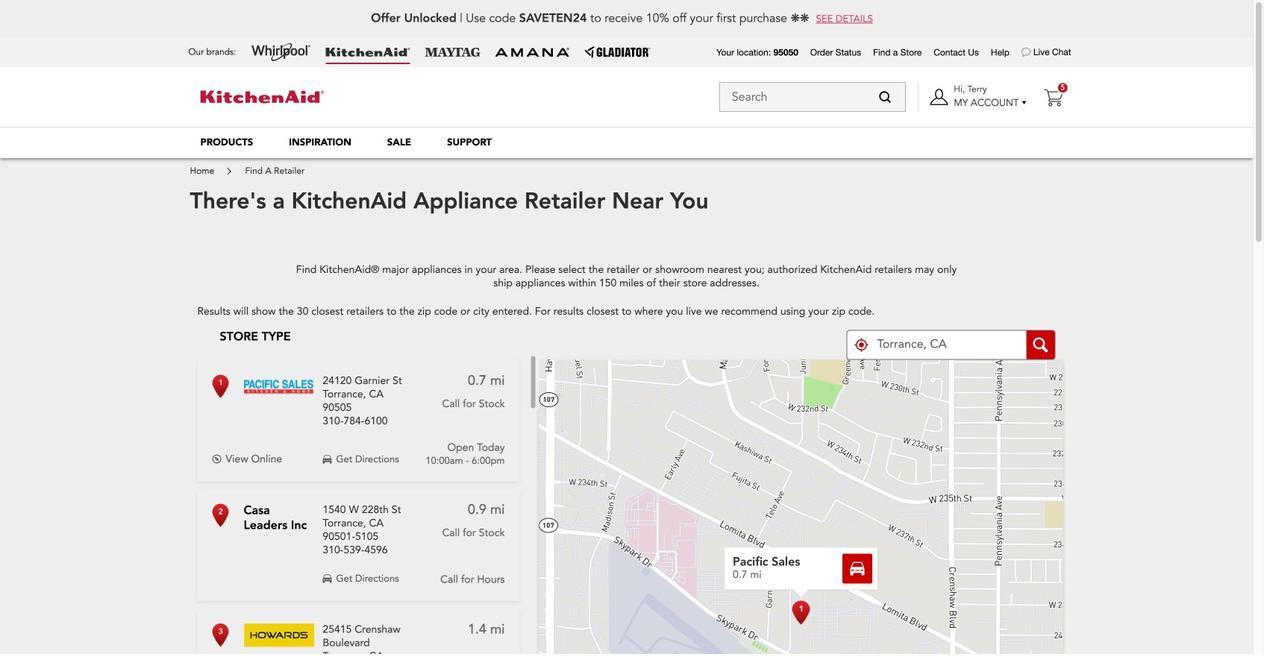 Task type: describe. For each thing, give the bounding box(es) containing it.
store 3 image
[[212, 624, 229, 647]]

Search search field
[[720, 82, 906, 112]]

sale element
[[387, 136, 412, 149]]

1 vertical spatial kitchenaid image
[[201, 91, 324, 103]]

pacific sales kitchen and bath centers, inc. image
[[244, 375, 315, 399]]

amana image
[[495, 47, 570, 57]]

search for this product by city or zip code. image
[[1034, 338, 1049, 353]]



Task type: vqa. For each thing, say whether or not it's contained in the screenshot.
SALE element
yes



Task type: locate. For each thing, give the bounding box(es) containing it.
gladiator_grey image
[[585, 46, 651, 58]]

0 horizontal spatial store 1 image
[[212, 375, 229, 398]]

store 1 image
[[212, 375, 229, 398], [793, 601, 811, 625]]

1 horizontal spatial kitchenaid image
[[326, 48, 410, 57]]

0 horizontal spatial kitchenaid image
[[201, 91, 324, 103]]

1 vertical spatial store 1 image
[[793, 601, 811, 625]]

store 2 image
[[212, 504, 229, 528]]

whirlpool image
[[251, 43, 311, 61]]

0 vertical spatial kitchenaid image
[[326, 48, 410, 57]]

maytag image
[[425, 48, 481, 57]]

1 horizontal spatial store 1 image
[[793, 601, 811, 625]]

products element
[[201, 136, 253, 149]]

execute a search for this product using your current location. image
[[855, 338, 870, 353]]

menu
[[183, 127, 1071, 158]]

support element
[[447, 136, 492, 149]]

howard's image
[[244, 624, 315, 648]]

kitchenaid image
[[326, 48, 410, 57], [201, 91, 324, 103]]

inspiration element
[[289, 136, 352, 149]]

0 vertical spatial store 1 image
[[212, 375, 229, 398]]



